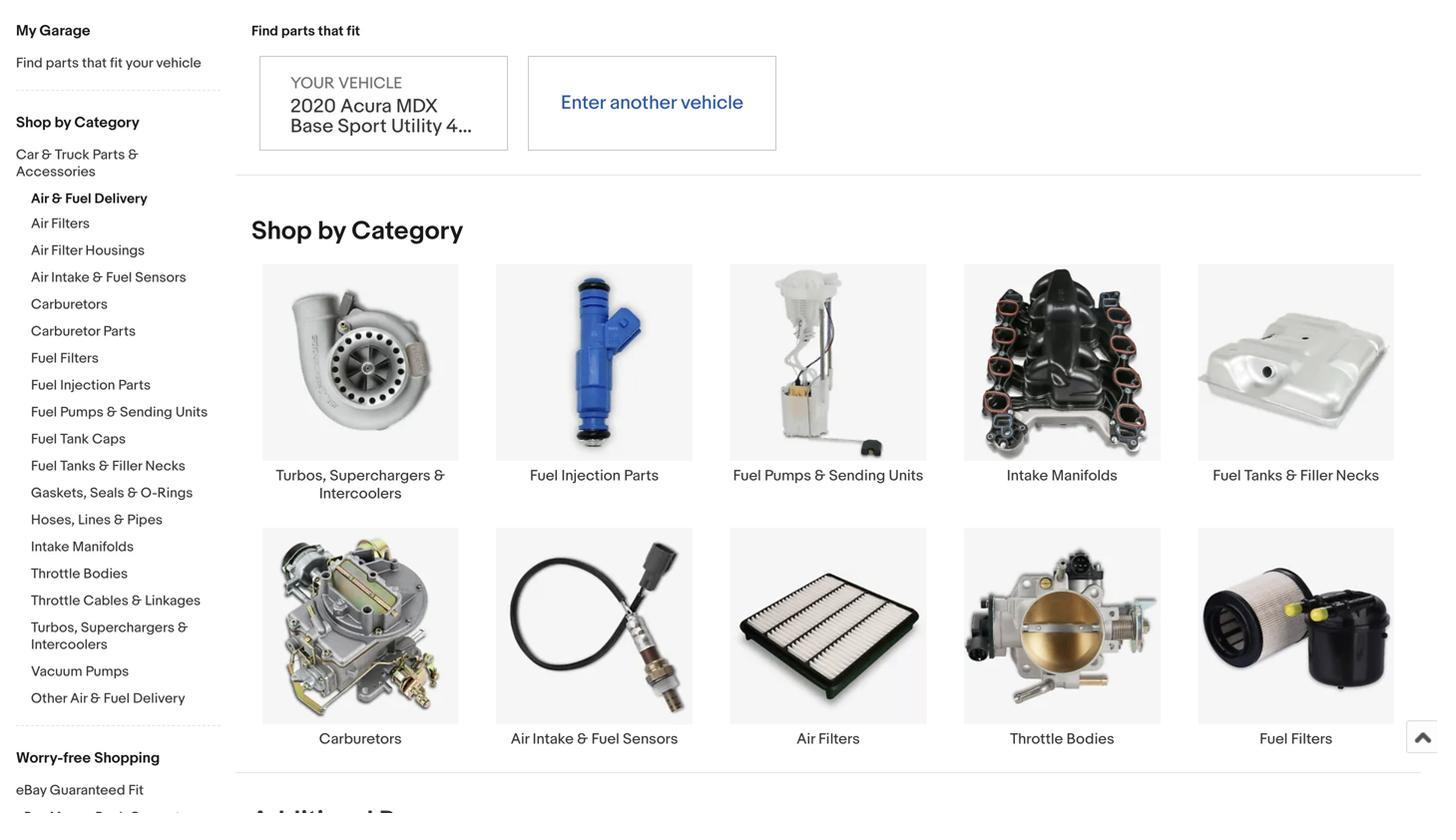 Task type: vqa. For each thing, say whether or not it's contained in the screenshot.
the Sterling related to Amour Sterling Silver 1/2CT TDW Diamond Necklace $299.49
no



Task type: describe. For each thing, give the bounding box(es) containing it.
throttle inside list
[[1010, 730, 1063, 748]]

linkages
[[145, 593, 201, 610]]

0 vertical spatial pumps
[[60, 404, 104, 421]]

turbos, superchargers & intercoolers
[[276, 467, 445, 503]]

other air & fuel delivery link
[[31, 691, 221, 710]]

1 horizontal spatial fuel filters link
[[1179, 527, 1413, 748]]

1 horizontal spatial tanks
[[1244, 467, 1283, 485]]

1 horizontal spatial bodies
[[1066, 730, 1114, 748]]

0 horizontal spatial fuel pumps & sending units link
[[31, 404, 221, 423]]

hoses,
[[31, 512, 75, 529]]

1 vertical spatial injection
[[561, 467, 621, 485]]

ebay guaranteed fit
[[16, 782, 144, 799]]

housings
[[85, 243, 145, 259]]

2 vertical spatial pumps
[[86, 664, 129, 681]]

your vehicle link
[[259, 56, 508, 151]]

ebay
[[16, 782, 47, 799]]

filler inside car & truck parts & accessories air & fuel delivery air filters air filter housings air intake & fuel sensors carburetors carburetor parts fuel filters fuel injection parts fuel pumps & sending units fuel tank caps fuel tanks & filler necks gaskets, seals & o-rings hoses, lines & pipes intake manifolds throttle bodies throttle cables & linkages turbos, superchargers & intercoolers vacuum pumps other air & fuel delivery
[[112, 458, 142, 475]]

1 horizontal spatial air filters link
[[711, 527, 945, 748]]

pipes
[[127, 512, 163, 529]]

shop for my
[[16, 114, 51, 132]]

hoses, lines & pipes link
[[31, 512, 221, 531]]

1 vertical spatial delivery
[[133, 691, 185, 708]]

fuel filters
[[1260, 730, 1333, 748]]

manifolds inside car & truck parts & accessories air & fuel delivery air filters air filter housings air intake & fuel sensors carburetors carburetor parts fuel filters fuel injection parts fuel pumps & sending units fuel tank caps fuel tanks & filler necks gaskets, seals & o-rings hoses, lines & pipes intake manifolds throttle bodies throttle cables & linkages turbos, superchargers & intercoolers vacuum pumps other air & fuel delivery
[[72, 539, 134, 556]]

that for find parts that fit
[[318, 23, 344, 40]]

1 vertical spatial air intake & fuel sensors link
[[477, 527, 711, 748]]

0 horizontal spatial fuel injection parts link
[[31, 377, 221, 396]]

& inside fuel pumps & sending units link
[[815, 467, 826, 485]]

0 horizontal spatial turbos, superchargers & intercoolers link
[[31, 620, 221, 656]]

0 vertical spatial throttle
[[31, 566, 80, 583]]

vacuum
[[31, 664, 82, 681]]

air filter housings link
[[31, 243, 221, 261]]

0 vertical spatial vehicle
[[156, 55, 201, 72]]

0 horizontal spatial intake manifolds link
[[31, 539, 221, 558]]

fuel tanks & filler necks
[[1213, 467, 1379, 485]]

1 horizontal spatial manifolds
[[1051, 467, 1118, 485]]

garage
[[39, 22, 90, 40]]

fit for find parts that fit your vehicle
[[110, 55, 123, 72]]

guaranteed
[[50, 782, 125, 799]]

pumps inside fuel pumps & sending units link
[[765, 467, 811, 485]]

YOUR VEHICLE text field
[[290, 74, 477, 137]]

my garage
[[16, 22, 90, 40]]

intercoolers inside car & truck parts & accessories air & fuel delivery air filters air filter housings air intake & fuel sensors carburetors carburetor parts fuel filters fuel injection parts fuel pumps & sending units fuel tank caps fuel tanks & filler necks gaskets, seals & o-rings hoses, lines & pipes intake manifolds throttle bodies throttle cables & linkages turbos, superchargers & intercoolers vacuum pumps other air & fuel delivery
[[31, 637, 108, 654]]

car & truck parts & accessories air & fuel delivery air filters air filter housings air intake & fuel sensors carburetors carburetor parts fuel filters fuel injection parts fuel pumps & sending units fuel tank caps fuel tanks & filler necks gaskets, seals & o-rings hoses, lines & pipes intake manifolds throttle bodies throttle cables & linkages turbos, superchargers & intercoolers vacuum pumps other air & fuel delivery
[[16, 147, 208, 708]]

truck
[[55, 147, 89, 164]]

& inside fuel tanks & filler necks link
[[1286, 467, 1297, 485]]

filler inside fuel tanks & filler necks link
[[1300, 467, 1333, 485]]

superchargers inside turbos, superchargers & intercoolers
[[330, 467, 431, 485]]

rings
[[157, 485, 193, 502]]

car
[[16, 147, 38, 164]]

gaskets,
[[31, 485, 87, 502]]

0 vertical spatial air intake & fuel sensors link
[[31, 269, 221, 288]]

another
[[610, 91, 676, 115]]

your
[[290, 74, 335, 93]]

find for find parts that fit
[[251, 23, 278, 40]]

find parts that fit
[[251, 23, 360, 40]]

turbos, inside turbos, superchargers & intercoolers
[[276, 467, 326, 485]]

0 horizontal spatial throttle bodies link
[[31, 566, 221, 585]]

units inside car & truck parts & accessories air & fuel delivery air filters air filter housings air intake & fuel sensors carburetors carburetor parts fuel filters fuel injection parts fuel pumps & sending units fuel tank caps fuel tanks & filler necks gaskets, seals & o-rings hoses, lines & pipes intake manifolds throttle bodies throttle cables & linkages turbos, superchargers & intercoolers vacuum pumps other air & fuel delivery
[[175, 404, 208, 421]]

1 horizontal spatial fuel pumps & sending units link
[[711, 263, 945, 485]]

vacuum pumps link
[[31, 664, 221, 683]]

injection inside car & truck parts & accessories air & fuel delivery air filters air filter housings air intake & fuel sensors carburetors carburetor parts fuel filters fuel injection parts fuel pumps & sending units fuel tank caps fuel tanks & filler necks gaskets, seals & o-rings hoses, lines & pipes intake manifolds throttle bodies throttle cables & linkages turbos, superchargers & intercoolers vacuum pumps other air & fuel delivery
[[60, 377, 115, 394]]

worry-free shopping
[[16, 749, 160, 767]]

1 horizontal spatial turbos, superchargers & intercoolers link
[[244, 263, 477, 503]]



Task type: locate. For each thing, give the bounding box(es) containing it.
1 horizontal spatial filler
[[1300, 467, 1333, 485]]

0 vertical spatial find
[[251, 23, 278, 40]]

1 horizontal spatial fit
[[347, 23, 360, 40]]

0 horizontal spatial carburetors
[[31, 296, 108, 313]]

1 horizontal spatial find
[[251, 23, 278, 40]]

carburetors inside car & truck parts & accessories air & fuel delivery air filters air filter housings air intake & fuel sensors carburetors carburetor parts fuel filters fuel injection parts fuel pumps & sending units fuel tank caps fuel tanks & filler necks gaskets, seals & o-rings hoses, lines & pipes intake manifolds throttle bodies throttle cables & linkages turbos, superchargers & intercoolers vacuum pumps other air & fuel delivery
[[31, 296, 108, 313]]

carburetors link for my garage
[[31, 296, 221, 315]]

1 vertical spatial units
[[889, 467, 924, 485]]

sending inside car & truck parts & accessories air & fuel delivery air filters air filter housings air intake & fuel sensors carburetors carburetor parts fuel filters fuel injection parts fuel pumps & sending units fuel tank caps fuel tanks & filler necks gaskets, seals & o-rings hoses, lines & pipes intake manifolds throttle bodies throttle cables & linkages turbos, superchargers & intercoolers vacuum pumps other air & fuel delivery
[[120, 404, 172, 421]]

find parts that fit your vehicle
[[16, 55, 201, 72]]

bodies
[[83, 566, 128, 583], [1066, 730, 1114, 748]]

necks inside list
[[1336, 467, 1379, 485]]

0 horizontal spatial by
[[55, 114, 71, 132]]

0 horizontal spatial vehicle
[[156, 55, 201, 72]]

0 vertical spatial delivery
[[94, 191, 147, 208]]

carburetors inside list
[[319, 730, 402, 748]]

1 vertical spatial shop
[[251, 216, 312, 247]]

carburetors link
[[31, 296, 221, 315], [244, 527, 477, 748]]

0 horizontal spatial fit
[[110, 55, 123, 72]]

intake
[[51, 269, 89, 286], [1007, 467, 1048, 485], [31, 539, 69, 556], [533, 730, 574, 748]]

0 vertical spatial that
[[318, 23, 344, 40]]

car & truck parts & accessories link
[[16, 147, 206, 183]]

0 vertical spatial turbos, superchargers & intercoolers link
[[244, 263, 477, 503]]

parts
[[281, 23, 315, 40], [46, 55, 79, 72]]

units inside list
[[889, 467, 924, 485]]

parts down garage
[[46, 55, 79, 72]]

turbos,
[[276, 467, 326, 485], [31, 620, 78, 637]]

fit for find parts that fit
[[347, 23, 360, 40]]

turbos, superchargers & intercoolers link
[[244, 263, 477, 503], [31, 620, 221, 656]]

throttle
[[31, 566, 80, 583], [31, 593, 80, 610], [1010, 730, 1063, 748]]

filters
[[51, 216, 90, 233], [60, 350, 99, 367], [818, 730, 860, 748], [1291, 730, 1333, 748]]

carburetors link for find parts that fit
[[244, 527, 477, 748]]

tank
[[60, 431, 89, 448]]

that down garage
[[82, 55, 107, 72]]

fuel pumps & sending units
[[733, 467, 924, 485]]

carburetor
[[31, 323, 100, 340]]

1 vertical spatial fuel filters link
[[1179, 527, 1413, 748]]

air
[[31, 191, 49, 208], [31, 216, 48, 233], [31, 243, 48, 259], [31, 269, 48, 286], [70, 691, 87, 708], [511, 730, 529, 748], [797, 730, 815, 748]]

0 vertical spatial shop by category
[[16, 114, 140, 132]]

1 vertical spatial that
[[82, 55, 107, 72]]

1 vertical spatial turbos, superchargers & intercoolers link
[[31, 620, 221, 656]]

shop by category for my garage
[[16, 114, 140, 132]]

lines
[[78, 512, 111, 529]]

0 vertical spatial turbos,
[[276, 467, 326, 485]]

pumps
[[60, 404, 104, 421], [765, 467, 811, 485], [86, 664, 129, 681]]

carburetors
[[31, 296, 108, 313], [319, 730, 402, 748]]

parts for find parts that fit your vehicle
[[46, 55, 79, 72]]

sensors inside list
[[623, 730, 678, 748]]

fuel pumps & sending units link
[[711, 263, 945, 485], [31, 404, 221, 423]]

other
[[31, 691, 67, 708]]

1 horizontal spatial throttle bodies link
[[945, 527, 1179, 748]]

1 vertical spatial turbos,
[[31, 620, 78, 637]]

by for garage
[[55, 114, 71, 132]]

0 horizontal spatial necks
[[145, 458, 185, 475]]

0 horizontal spatial parts
[[46, 55, 79, 72]]

1 vertical spatial intercoolers
[[31, 637, 108, 654]]

air filters link
[[31, 216, 221, 235], [711, 527, 945, 748]]

superchargers inside car & truck parts & accessories air & fuel delivery air filters air filter housings air intake & fuel sensors carburetors carburetor parts fuel filters fuel injection parts fuel pumps & sending units fuel tank caps fuel tanks & filler necks gaskets, seals & o-rings hoses, lines & pipes intake manifolds throttle bodies throttle cables & linkages turbos, superchargers & intercoolers vacuum pumps other air & fuel delivery
[[81, 620, 175, 637]]

1 horizontal spatial fuel injection parts link
[[477, 263, 711, 485]]

0 horizontal spatial fuel tanks & filler necks link
[[31, 458, 221, 477]]

intake manifolds
[[1007, 467, 1118, 485]]

0 horizontal spatial injection
[[60, 377, 115, 394]]

intercoolers
[[319, 485, 402, 503], [31, 637, 108, 654]]

1 vertical spatial throttle
[[31, 593, 80, 610]]

shop for find
[[251, 216, 312, 247]]

fit up your vehicle
[[347, 23, 360, 40]]

1 horizontal spatial units
[[889, 467, 924, 485]]

shop by category for find parts that fit
[[251, 216, 463, 247]]

1 vertical spatial air filters link
[[711, 527, 945, 748]]

0 horizontal spatial shop by category
[[16, 114, 140, 132]]

sensors inside car & truck parts & accessories air & fuel delivery air filters air filter housings air intake & fuel sensors carburetors carburetor parts fuel filters fuel injection parts fuel pumps & sending units fuel tank caps fuel tanks & filler necks gaskets, seals & o-rings hoses, lines & pipes intake manifolds throttle bodies throttle cables & linkages turbos, superchargers & intercoolers vacuum pumps other air & fuel delivery
[[135, 269, 186, 286]]

parts
[[93, 147, 125, 164], [103, 323, 136, 340], [118, 377, 151, 394], [624, 467, 659, 485]]

sending
[[120, 404, 172, 421], [829, 467, 885, 485]]

filler
[[112, 458, 142, 475], [1300, 467, 1333, 485]]

fuel tank caps link
[[31, 431, 221, 450]]

1 horizontal spatial shop
[[251, 216, 312, 247]]

list
[[236, 263, 1421, 772]]

0 horizontal spatial filler
[[112, 458, 142, 475]]

1 horizontal spatial sensors
[[623, 730, 678, 748]]

enter another vehicle
[[561, 91, 743, 115]]

0 vertical spatial fit
[[347, 23, 360, 40]]

1 vertical spatial find
[[16, 55, 43, 72]]

0 horizontal spatial intercoolers
[[31, 637, 108, 654]]

that
[[318, 23, 344, 40], [82, 55, 107, 72]]

accessories
[[16, 164, 96, 181]]

0 vertical spatial sending
[[120, 404, 172, 421]]

o-
[[141, 485, 157, 502]]

fuel injection parts
[[530, 467, 659, 485]]

my
[[16, 22, 36, 40]]

0 vertical spatial manifolds
[[1051, 467, 1118, 485]]

shopping
[[94, 749, 160, 767]]

vehicle right your
[[156, 55, 201, 72]]

your vehicle
[[290, 74, 402, 93]]

1 horizontal spatial intercoolers
[[319, 485, 402, 503]]

find for find parts that fit your vehicle
[[16, 55, 43, 72]]

intake manifolds link
[[945, 263, 1179, 485], [31, 539, 221, 558]]

0 vertical spatial by
[[55, 114, 71, 132]]

0 horizontal spatial sending
[[120, 404, 172, 421]]

1 horizontal spatial by
[[318, 216, 346, 247]]

1 horizontal spatial that
[[318, 23, 344, 40]]

1 horizontal spatial injection
[[561, 467, 621, 485]]

1 horizontal spatial category
[[352, 216, 463, 247]]

0 vertical spatial shop
[[16, 114, 51, 132]]

find parts that fit your vehicle link
[[16, 55, 221, 74]]

0 vertical spatial intercoolers
[[319, 485, 402, 503]]

necks inside car & truck parts & accessories air & fuel delivery air filters air filter housings air intake & fuel sensors carburetors carburetor parts fuel filters fuel injection parts fuel pumps & sending units fuel tank caps fuel tanks & filler necks gaskets, seals & o-rings hoses, lines & pipes intake manifolds throttle bodies throttle cables & linkages turbos, superchargers & intercoolers vacuum pumps other air & fuel delivery
[[145, 458, 185, 475]]

1 vertical spatial sending
[[829, 467, 885, 485]]

fit
[[128, 782, 144, 799]]

your
[[126, 55, 153, 72]]

0 vertical spatial air filters link
[[31, 216, 221, 235]]

caps
[[92, 431, 126, 448]]

gaskets, seals & o-rings link
[[31, 485, 221, 504]]

& inside turbos, superchargers & intercoolers
[[434, 467, 445, 485]]

0 horizontal spatial manifolds
[[72, 539, 134, 556]]

1 horizontal spatial necks
[[1336, 467, 1379, 485]]

delivery down vacuum pumps link
[[133, 691, 185, 708]]

1 vertical spatial sensors
[[623, 730, 678, 748]]

seals
[[90, 485, 124, 502]]

tanks
[[60, 458, 96, 475], [1244, 467, 1283, 485]]

worry-
[[16, 749, 63, 767]]

1 vertical spatial fit
[[110, 55, 123, 72]]

0 horizontal spatial air intake & fuel sensors link
[[31, 269, 221, 288]]

bodies inside car & truck parts & accessories air & fuel delivery air filters air filter housings air intake & fuel sensors carburetors carburetor parts fuel filters fuel injection parts fuel pumps & sending units fuel tank caps fuel tanks & filler necks gaskets, seals & o-rings hoses, lines & pipes intake manifolds throttle bodies throttle cables & linkages turbos, superchargers & intercoolers vacuum pumps other air & fuel delivery
[[83, 566, 128, 583]]

necks
[[145, 458, 185, 475], [1336, 467, 1379, 485]]

&
[[42, 147, 52, 164], [128, 147, 138, 164], [52, 191, 62, 208], [93, 269, 103, 286], [107, 404, 117, 421], [99, 458, 109, 475], [434, 467, 445, 485], [815, 467, 826, 485], [1286, 467, 1297, 485], [127, 485, 138, 502], [114, 512, 124, 529], [132, 593, 142, 610], [178, 620, 188, 637], [90, 691, 100, 708], [577, 730, 588, 748]]

0 vertical spatial sensors
[[135, 269, 186, 286]]

that up your vehicle
[[318, 23, 344, 40]]

1 vertical spatial intake manifolds link
[[31, 539, 221, 558]]

1 vertical spatial carburetors link
[[244, 527, 477, 748]]

vehicle inside button
[[681, 91, 743, 115]]

shop
[[16, 114, 51, 132], [251, 216, 312, 247]]

air filters
[[797, 730, 860, 748]]

free
[[63, 749, 91, 767]]

0 vertical spatial bodies
[[83, 566, 128, 583]]

superchargers
[[330, 467, 431, 485], [81, 620, 175, 637]]

fit left your
[[110, 55, 123, 72]]

throttle bodies link
[[945, 527, 1179, 748], [31, 566, 221, 585]]

parts for find parts that fit
[[281, 23, 315, 40]]

tanks inside car & truck parts & accessories air & fuel delivery air filters air filter housings air intake & fuel sensors carburetors carburetor parts fuel filters fuel injection parts fuel pumps & sending units fuel tank caps fuel tanks & filler necks gaskets, seals & o-rings hoses, lines & pipes intake manifolds throttle bodies throttle cables & linkages turbos, superchargers & intercoolers vacuum pumps other air & fuel delivery
[[60, 458, 96, 475]]

fuel
[[65, 191, 91, 208], [106, 269, 132, 286], [31, 350, 57, 367], [31, 377, 57, 394], [31, 404, 57, 421], [31, 431, 57, 448], [31, 458, 57, 475], [530, 467, 558, 485], [733, 467, 761, 485], [1213, 467, 1241, 485], [104, 691, 130, 708], [591, 730, 620, 748], [1260, 730, 1288, 748]]

0 vertical spatial category
[[74, 114, 140, 132]]

0 horizontal spatial bodies
[[83, 566, 128, 583]]

1 horizontal spatial parts
[[281, 23, 315, 40]]

category for my garage
[[74, 114, 140, 132]]

throttle bodies
[[1010, 730, 1114, 748]]

1 horizontal spatial turbos,
[[276, 467, 326, 485]]

fuel injection parts link
[[477, 263, 711, 485], [31, 377, 221, 396]]

throttle cables & linkages link
[[31, 593, 221, 612]]

throttle bodies link inside list
[[945, 527, 1179, 748]]

parts inside list
[[624, 467, 659, 485]]

vehicle
[[156, 55, 201, 72], [681, 91, 743, 115]]

0 horizontal spatial carburetors link
[[31, 296, 221, 315]]

fit
[[347, 23, 360, 40], [110, 55, 123, 72]]

shop by category
[[16, 114, 140, 132], [251, 216, 463, 247]]

0 vertical spatial intake manifolds link
[[945, 263, 1179, 485]]

enter
[[561, 91, 605, 115]]

category for find parts that fit
[[352, 216, 463, 247]]

1 horizontal spatial sending
[[829, 467, 885, 485]]

1 horizontal spatial intake manifolds link
[[945, 263, 1179, 485]]

manifolds
[[1051, 467, 1118, 485], [72, 539, 134, 556]]

air intake & fuel sensors
[[511, 730, 678, 748]]

vehicle right another
[[681, 91, 743, 115]]

by
[[55, 114, 71, 132], [318, 216, 346, 247]]

delivery
[[94, 191, 147, 208], [133, 691, 185, 708]]

vehicle
[[338, 74, 402, 93]]

category
[[74, 114, 140, 132], [352, 216, 463, 247]]

1 vertical spatial pumps
[[765, 467, 811, 485]]

carburetors link inside list
[[244, 527, 477, 748]]

sensors
[[135, 269, 186, 286], [623, 730, 678, 748]]

0 horizontal spatial shop
[[16, 114, 51, 132]]

0 horizontal spatial tanks
[[60, 458, 96, 475]]

0 vertical spatial parts
[[281, 23, 315, 40]]

fuel filters link
[[31, 350, 221, 369], [1179, 527, 1413, 748]]

fuel tanks & filler necks link
[[1179, 263, 1413, 485], [31, 458, 221, 477]]

carburetor parts link
[[31, 323, 221, 342]]

by for parts
[[318, 216, 346, 247]]

that for find parts that fit your vehicle
[[82, 55, 107, 72]]

filter
[[51, 243, 82, 259]]

0 horizontal spatial fuel filters link
[[31, 350, 221, 369]]

0 horizontal spatial category
[[74, 114, 140, 132]]

ebay guaranteed fit link
[[16, 782, 221, 801]]

1 horizontal spatial carburetors link
[[244, 527, 477, 748]]

1 horizontal spatial superchargers
[[330, 467, 431, 485]]

find
[[251, 23, 278, 40], [16, 55, 43, 72]]

parts up your
[[281, 23, 315, 40]]

enter another vehicle button
[[528, 56, 776, 151]]

injection
[[60, 377, 115, 394], [561, 467, 621, 485]]

cables
[[83, 593, 129, 610]]

1 horizontal spatial air intake & fuel sensors link
[[477, 527, 711, 748]]

1 vertical spatial vehicle
[[681, 91, 743, 115]]

0 horizontal spatial sensors
[[135, 269, 186, 286]]

2 vertical spatial throttle
[[1010, 730, 1063, 748]]

units
[[175, 404, 208, 421], [889, 467, 924, 485]]

1 horizontal spatial vehicle
[[681, 91, 743, 115]]

delivery down car & truck parts & accessories link
[[94, 191, 147, 208]]

0 vertical spatial fuel filters link
[[31, 350, 221, 369]]

1 vertical spatial superchargers
[[81, 620, 175, 637]]

list containing turbos, superchargers & intercoolers
[[236, 263, 1421, 772]]

turbos, inside car & truck parts & accessories air & fuel delivery air filters air filter housings air intake & fuel sensors carburetors carburetor parts fuel filters fuel injection parts fuel pumps & sending units fuel tank caps fuel tanks & filler necks gaskets, seals & o-rings hoses, lines & pipes intake manifolds throttle bodies throttle cables & linkages turbos, superchargers & intercoolers vacuum pumps other air & fuel delivery
[[31, 620, 78, 637]]

air intake & fuel sensors link
[[31, 269, 221, 288], [477, 527, 711, 748]]

1 vertical spatial manifolds
[[72, 539, 134, 556]]

1 horizontal spatial fuel tanks & filler necks link
[[1179, 263, 1413, 485]]

intercoolers inside turbos, superchargers & intercoolers
[[319, 485, 402, 503]]

0 vertical spatial carburetors link
[[31, 296, 221, 315]]



